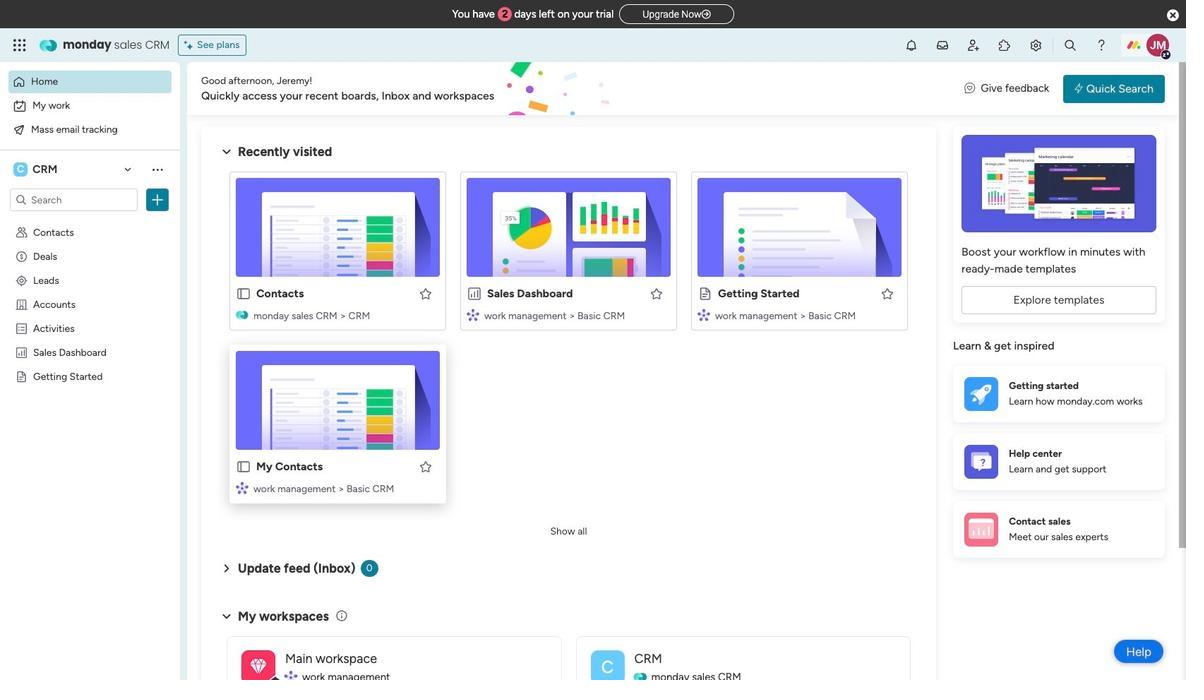 Task type: describe. For each thing, give the bounding box(es) containing it.
Search in workspace field
[[30, 192, 118, 208]]

dapulse close image
[[1167, 8, 1179, 23]]

monday marketplace image
[[998, 38, 1012, 52]]

invite members image
[[967, 38, 981, 52]]

see plans image
[[184, 37, 197, 53]]

v2 bolt switch image
[[1075, 81, 1083, 96]]

public dashboard image inside quick search results list box
[[467, 286, 482, 302]]

help image
[[1095, 38, 1109, 52]]

dapulse rightstroke image
[[702, 9, 711, 20]]

help center element
[[953, 433, 1165, 490]]

notifications image
[[905, 38, 919, 52]]

templates image image
[[966, 135, 1152, 232]]

contact sales element
[[953, 501, 1165, 557]]

select product image
[[13, 38, 27, 52]]

v2 user feedback image
[[965, 81, 975, 97]]



Task type: vqa. For each thing, say whether or not it's contained in the screenshot.
select product image
yes



Task type: locate. For each thing, give the bounding box(es) containing it.
quick search results list box
[[218, 160, 919, 520]]

add to favorites image
[[419, 286, 433, 300], [650, 286, 664, 300], [881, 286, 895, 300], [419, 459, 433, 473]]

getting started element
[[953, 365, 1165, 422]]

emails settings image
[[1029, 38, 1043, 52]]

0 element
[[361, 560, 378, 577]]

workspace image
[[13, 162, 28, 177], [241, 650, 275, 680], [250, 654, 267, 680]]

component image
[[236, 481, 249, 494]]

update feed image
[[936, 38, 950, 52]]

list box
[[0, 217, 180, 579]]

close recently visited image
[[218, 143, 235, 160]]

public dashboard image
[[467, 286, 482, 302], [15, 345, 28, 359]]

jeremy miller image
[[1147, 34, 1169, 56]]

search everything image
[[1063, 38, 1078, 52]]

workspace image
[[591, 650, 625, 680]]

0 horizontal spatial public dashboard image
[[15, 345, 28, 359]]

1 horizontal spatial public dashboard image
[[467, 286, 482, 302]]

0 vertical spatial public dashboard image
[[467, 286, 482, 302]]

public board image
[[236, 286, 251, 302], [698, 286, 713, 302], [15, 369, 28, 383], [236, 459, 251, 475]]

1 vertical spatial public dashboard image
[[15, 345, 28, 359]]

close my workspaces image
[[218, 608, 235, 625]]

open update feed (inbox) image
[[218, 560, 235, 577]]

option
[[8, 71, 172, 93], [8, 95, 172, 117], [8, 119, 172, 141], [0, 219, 180, 222]]

workspace selection element
[[13, 161, 60, 178]]



